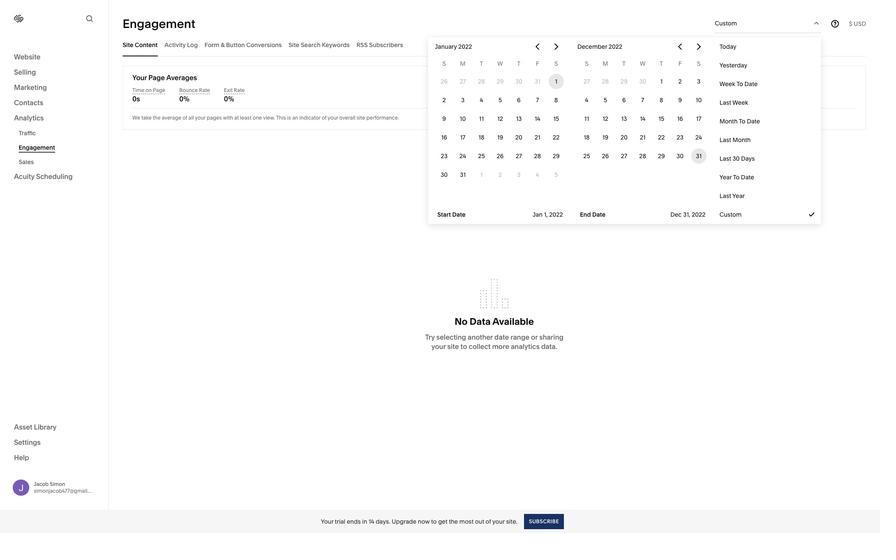 Task type: describe. For each thing, give the bounding box(es) containing it.
year to date
[[720, 174, 754, 181]]

bounce rate 0%
[[179, 87, 210, 103]]

0 horizontal spatial 23 button
[[435, 146, 454, 165]]

another
[[468, 333, 493, 341]]

website
[[14, 53, 40, 61]]

2 for the right 2 button
[[679, 78, 682, 85]]

0 vertical spatial 31
[[535, 78, 541, 85]]

31,
[[683, 211, 690, 219]]

1 horizontal spatial of
[[322, 115, 327, 121]]

1 vertical spatial 31
[[696, 152, 702, 160]]

to for year
[[733, 174, 740, 181]]

5 for 5 button to the middle
[[555, 171, 558, 179]]

site search keywords
[[289, 41, 350, 49]]

date
[[495, 333, 509, 341]]

collect
[[469, 342, 491, 351]]

dec 31, 2022
[[671, 211, 706, 219]]

0 horizontal spatial 1
[[480, 171, 483, 179]]

2 14 button from the left
[[634, 109, 652, 127]]

settings link
[[14, 438, 94, 448]]

1 vertical spatial the
[[449, 518, 458, 526]]

start date
[[437, 211, 466, 219]]

19 for second 19 button from right
[[497, 134, 503, 141]]

3 for the leftmost 3 button
[[461, 96, 465, 104]]

23 for 23 button to the right
[[677, 134, 684, 141]]

1 25 button from the left
[[472, 146, 491, 165]]

start
[[437, 211, 451, 219]]

17 for leftmost 17 "button"
[[460, 134, 466, 141]]

1 11 button from the left
[[472, 109, 491, 127]]

6 for 2nd 6 button
[[622, 96, 626, 104]]

activity log
[[164, 41, 198, 49]]

0 horizontal spatial 9 button
[[435, 109, 454, 127]]

1 25 from the left
[[478, 152, 485, 160]]

your right all
[[195, 115, 206, 121]]

1 horizontal spatial 4 button
[[528, 165, 547, 183]]

all
[[188, 115, 194, 121]]

0 horizontal spatial 4 button
[[472, 90, 491, 109]]

1 t from the left
[[480, 60, 483, 67]]

custom button
[[715, 14, 821, 33]]

0 horizontal spatial 24 button
[[454, 146, 472, 165]]

1 vertical spatial to
[[431, 518, 437, 526]]

dec
[[671, 211, 682, 219]]

0 horizontal spatial 10 button
[[454, 109, 472, 127]]

1 horizontal spatial 16 button
[[671, 109, 690, 127]]

conversions
[[246, 41, 282, 49]]

0 horizontal spatial 31 button
[[454, 165, 472, 183]]

0 horizontal spatial 26
[[441, 78, 448, 85]]

sales link
[[19, 155, 99, 169]]

2022 right 31,
[[692, 211, 706, 219]]

2 13 button from the left
[[615, 109, 634, 127]]

2022 right 1,
[[549, 211, 563, 219]]

asset library
[[14, 423, 57, 431]]

1 horizontal spatial 5 button
[[547, 165, 566, 183]]

1 7 from the left
[[536, 96, 539, 104]]

2 horizontal spatial 26
[[602, 152, 609, 160]]

to for month
[[739, 118, 746, 125]]

3 s from the left
[[585, 60, 589, 67]]

2 19 button from the left
[[596, 127, 615, 146]]

2 13 from the left
[[621, 115, 627, 123]]

2 horizontal spatial 3 button
[[690, 71, 708, 90]]

jan 1, 2022
[[533, 211, 563, 219]]

button
[[226, 41, 245, 49]]

ends
[[347, 518, 361, 526]]

website link
[[14, 52, 94, 62]]

log
[[187, 41, 198, 49]]

1 horizontal spatial 31 button
[[528, 71, 547, 90]]

&
[[221, 41, 225, 49]]

1 horizontal spatial 26
[[497, 152, 504, 160]]

selecting
[[436, 333, 466, 341]]

0 vertical spatial 16
[[677, 115, 683, 123]]

2 25 from the left
[[583, 152, 590, 160]]

2 7 from the left
[[641, 96, 644, 104]]

1 14 button from the left
[[528, 109, 547, 127]]

1 11 from the left
[[479, 115, 484, 123]]

week to date
[[720, 80, 758, 88]]

2 horizontal spatial 2 button
[[671, 71, 690, 90]]

0 horizontal spatial the
[[153, 115, 161, 121]]

contacts
[[14, 98, 43, 107]]

1 6 button from the left
[[510, 90, 528, 109]]

now
[[418, 518, 430, 526]]

site content button
[[123, 33, 158, 56]]

1 18 from the left
[[479, 134, 485, 141]]

1 horizontal spatial 3 button
[[510, 165, 528, 183]]

1 horizontal spatial 4
[[536, 171, 539, 179]]

f for 31
[[536, 60, 539, 67]]

days
[[741, 155, 755, 163]]

0 vertical spatial week
[[720, 80, 735, 88]]

tab list containing site content
[[123, 33, 866, 56]]

0 horizontal spatial 31
[[460, 171, 466, 179]]

1 horizontal spatial 10 button
[[690, 90, 708, 109]]

2 horizontal spatial 1
[[660, 78, 663, 85]]

0 vertical spatial page
[[148, 73, 165, 82]]

form
[[205, 41, 219, 49]]

data.
[[541, 342, 557, 351]]

simon
[[50, 481, 65, 488]]

indicator
[[299, 115, 321, 121]]

0 horizontal spatial 2 button
[[435, 90, 454, 109]]

least
[[240, 115, 252, 121]]

analytics
[[14, 114, 44, 122]]

analytics link
[[14, 113, 94, 124]]

scheduling
[[36, 172, 73, 181]]

subscribe
[[529, 518, 559, 525]]

14 for 2nd 14 button
[[640, 115, 646, 123]]

an
[[292, 115, 298, 121]]

14 for second 14 button from the right
[[535, 115, 540, 123]]

bounce
[[179, 87, 198, 93]]

or
[[531, 333, 538, 341]]

engagement link
[[19, 140, 99, 155]]

24 for left 24 button
[[460, 152, 466, 160]]

0s
[[132, 95, 140, 103]]

0 horizontal spatial 4
[[480, 96, 483, 104]]

date for year to date
[[741, 174, 754, 181]]

2 horizontal spatial 31 button
[[690, 146, 708, 165]]

jacob simon simonjacob477@gmail.com
[[34, 481, 99, 494]]

get
[[438, 518, 448, 526]]

acuity scheduling
[[14, 172, 73, 181]]

exit
[[224, 87, 233, 93]]

date for week to date
[[745, 80, 758, 88]]

2 12 from the left
[[603, 115, 608, 123]]

on
[[146, 87, 152, 93]]

1 8 from the left
[[555, 96, 558, 104]]

site inside try selecting another date range or sharing your site to collect more analytics data.
[[447, 342, 459, 351]]

try selecting another date range or sharing your site to collect more analytics data.
[[425, 333, 564, 351]]

end
[[580, 211, 591, 219]]

2 t from the left
[[517, 60, 521, 67]]

24 for the rightmost 24 button
[[696, 134, 702, 141]]

19 for first 19 button from right
[[603, 134, 609, 141]]

jacob
[[34, 481, 49, 488]]

rss
[[357, 41, 368, 49]]

1 horizontal spatial 2 button
[[491, 165, 510, 183]]

1 12 button from the left
[[491, 109, 510, 127]]

subscribe button
[[524, 514, 564, 529]]

1 vertical spatial custom
[[720, 211, 742, 219]]

0 horizontal spatial year
[[720, 174, 732, 181]]

more
[[492, 342, 509, 351]]

rss subscribers
[[357, 41, 403, 49]]

time on page 0s
[[132, 87, 165, 103]]

1 horizontal spatial 1
[[555, 78, 557, 85]]

1 22 button from the left
[[547, 127, 566, 146]]

to inside try selecting another date range or sharing your site to collect more analytics data.
[[461, 342, 467, 351]]

keywords
[[322, 41, 350, 49]]

2 6 button from the left
[[615, 90, 634, 109]]

range
[[511, 333, 530, 341]]

2 20 from the left
[[621, 134, 628, 141]]

m for january
[[460, 60, 466, 67]]

0 horizontal spatial of
[[183, 115, 187, 121]]

1 horizontal spatial 24 button
[[690, 127, 708, 146]]

we take the average of all your pages with at least one view. this is an indicator of your overall site performance.
[[132, 115, 399, 121]]

asset library link
[[14, 423, 94, 433]]

sharing
[[539, 333, 564, 341]]

jan
[[533, 211, 543, 219]]

2 horizontal spatial 1 button
[[652, 71, 671, 90]]

2 s from the left
[[554, 60, 558, 67]]

1 7 button from the left
[[528, 90, 547, 109]]

exit rate 0%
[[224, 87, 245, 103]]

last year
[[720, 192, 745, 200]]

1 vertical spatial year
[[733, 192, 745, 200]]

days.
[[376, 518, 390, 526]]

out
[[475, 518, 484, 526]]

m for december
[[603, 60, 608, 67]]

0 horizontal spatial 17 button
[[454, 127, 472, 146]]

acuity
[[14, 172, 35, 181]]

time
[[132, 87, 144, 93]]

10 for left 10 button
[[460, 115, 466, 123]]

1 horizontal spatial 23 button
[[671, 127, 690, 146]]

traffic link
[[19, 126, 99, 140]]

2 horizontal spatial 4
[[585, 96, 589, 104]]

1 20 button from the left
[[510, 127, 528, 146]]

averages
[[166, 73, 197, 82]]

1 horizontal spatial 9 button
[[671, 90, 690, 109]]

site for site search keywords
[[289, 41, 299, 49]]

0 horizontal spatial 5 button
[[491, 90, 510, 109]]



Task type: locate. For each thing, give the bounding box(es) containing it.
2 8 from the left
[[660, 96, 663, 104]]

of right indicator
[[322, 115, 327, 121]]

2 21 button from the left
[[634, 127, 652, 146]]

w
[[497, 60, 503, 67], [640, 60, 646, 67]]

end date
[[580, 211, 606, 219]]

1 vertical spatial 17
[[460, 134, 466, 141]]

1 horizontal spatial 1 button
[[547, 71, 566, 90]]

1 22 from the left
[[553, 134, 560, 141]]

0 horizontal spatial 25
[[478, 152, 485, 160]]

traffic
[[19, 129, 36, 137]]

2022 right december on the right of page
[[609, 43, 623, 51]]

the right 'get'
[[449, 518, 458, 526]]

0 horizontal spatial 7 button
[[528, 90, 547, 109]]

15 button
[[547, 109, 566, 127], [652, 109, 671, 127]]

2 horizontal spatial 26 button
[[596, 146, 615, 165]]

at
[[234, 115, 239, 121]]

0 horizontal spatial 1 button
[[472, 165, 491, 183]]

5 for left 5 button
[[499, 96, 502, 104]]

this
[[276, 115, 286, 121]]

15
[[553, 115, 559, 123], [659, 115, 664, 123]]

marketing link
[[14, 83, 94, 93]]

3
[[697, 78, 701, 85], [461, 96, 465, 104], [517, 171, 521, 179]]

activity
[[164, 41, 186, 49]]

your down try on the bottom left of page
[[432, 342, 446, 351]]

page
[[148, 73, 165, 82], [153, 87, 165, 93]]

your trial ends in 14 days. upgrade now to get the most out of your site.
[[321, 518, 518, 526]]

0 vertical spatial your
[[132, 73, 147, 82]]

1 rate from the left
[[199, 87, 210, 93]]

1 21 button from the left
[[528, 127, 547, 146]]

2 horizontal spatial of
[[486, 518, 491, 526]]

site.
[[506, 518, 518, 526]]

22
[[553, 134, 560, 141], [658, 134, 665, 141]]

last up the last 30 days
[[720, 136, 731, 144]]

0 vertical spatial 9
[[678, 96, 682, 104]]

site right overall
[[357, 115, 365, 121]]

2 vertical spatial 3
[[517, 171, 521, 179]]

1 21 from the left
[[535, 134, 540, 141]]

rate for bounce rate 0%
[[199, 87, 210, 93]]

2 m from the left
[[603, 60, 608, 67]]

2 12 button from the left
[[596, 109, 615, 127]]

19
[[497, 134, 503, 141], [603, 134, 609, 141]]

date up last month
[[747, 118, 760, 125]]

rate right exit
[[234, 87, 245, 93]]

content
[[135, 41, 158, 49]]

31 button
[[528, 71, 547, 90], [690, 146, 708, 165], [454, 165, 472, 183]]

custom up today
[[715, 20, 737, 27]]

last down last month
[[720, 155, 731, 163]]

2 horizontal spatial 4 button
[[578, 90, 596, 109]]

1 19 button from the left
[[491, 127, 510, 146]]

page inside time on page 0s
[[153, 87, 165, 93]]

page right on
[[153, 87, 165, 93]]

acuity scheduling link
[[14, 172, 94, 182]]

1 horizontal spatial 6 button
[[615, 90, 634, 109]]

0% for exit rate 0%
[[224, 95, 234, 103]]

1 horizontal spatial 11 button
[[578, 109, 596, 127]]

13
[[516, 115, 522, 123], [621, 115, 627, 123]]

of right out
[[486, 518, 491, 526]]

w for 30
[[640, 60, 646, 67]]

date up last week
[[745, 80, 758, 88]]

the right take
[[153, 115, 161, 121]]

6 button
[[510, 90, 528, 109], [615, 90, 634, 109]]

1 8 button from the left
[[547, 90, 566, 109]]

1 vertical spatial 16
[[441, 134, 447, 141]]

your left trial at the left bottom
[[321, 518, 333, 526]]

year up last year on the top of page
[[720, 174, 732, 181]]

4 s from the left
[[697, 60, 701, 67]]

1 f from the left
[[536, 60, 539, 67]]

0 horizontal spatial 3 button
[[454, 90, 472, 109]]

0 vertical spatial year
[[720, 174, 732, 181]]

18 button
[[472, 127, 491, 146], [578, 127, 596, 146]]

january
[[435, 43, 457, 51]]

3 for right 3 button
[[697, 78, 701, 85]]

to down selecting at the bottom of page
[[461, 342, 467, 351]]

0 horizontal spatial 6 button
[[510, 90, 528, 109]]

0 vertical spatial site
[[357, 115, 365, 121]]

2 rate from the left
[[234, 87, 245, 93]]

rate inside exit rate 0%
[[234, 87, 245, 93]]

9 button
[[671, 90, 690, 109], [435, 109, 454, 127]]

analytics
[[511, 342, 540, 351]]

0 horizontal spatial 20 button
[[510, 127, 528, 146]]

0 horizontal spatial 2
[[443, 96, 446, 104]]

site left content
[[123, 41, 133, 49]]

1 6 from the left
[[517, 96, 521, 104]]

week down the 'yesterday'
[[720, 80, 735, 88]]

your for your trial ends in 14 days. upgrade now to get the most out of your site.
[[321, 518, 333, 526]]

1 w from the left
[[497, 60, 503, 67]]

site down selecting at the bottom of page
[[447, 342, 459, 351]]

8 button
[[547, 90, 566, 109], [652, 90, 671, 109]]

1 horizontal spatial 25 button
[[578, 146, 596, 165]]

site content
[[123, 41, 158, 49]]

1 vertical spatial month
[[733, 136, 751, 144]]

trial
[[335, 518, 345, 526]]

1 20 from the left
[[515, 134, 522, 141]]

take
[[141, 115, 152, 121]]

0 horizontal spatial 13 button
[[510, 109, 528, 127]]

1 0% from the left
[[179, 95, 189, 103]]

with
[[223, 115, 233, 121]]

your for your page averages
[[132, 73, 147, 82]]

1 12 from the left
[[497, 115, 503, 123]]

0% down bounce in the left top of the page
[[179, 95, 189, 103]]

engagement up content
[[123, 16, 195, 31]]

0 horizontal spatial 10
[[460, 115, 466, 123]]

last for last week
[[720, 99, 731, 107]]

10 for right 10 button
[[696, 96, 702, 104]]

0 horizontal spatial 18 button
[[472, 127, 491, 146]]

last week
[[720, 99, 748, 107]]

1 horizontal spatial engagement
[[123, 16, 195, 31]]

to up last week
[[737, 80, 743, 88]]

date for month to date
[[747, 118, 760, 125]]

1 horizontal spatial site
[[289, 41, 299, 49]]

rate right bounce in the left top of the page
[[199, 87, 210, 93]]

to down the last 30 days
[[733, 174, 740, 181]]

2 18 from the left
[[584, 134, 590, 141]]

last for last year
[[720, 192, 731, 200]]

0% inside bounce rate 0%
[[179, 95, 189, 103]]

2 22 from the left
[[658, 134, 665, 141]]

1 s from the left
[[442, 60, 446, 67]]

2 horizontal spatial 2
[[679, 78, 682, 85]]

1 horizontal spatial 12 button
[[596, 109, 615, 127]]

1 vertical spatial 9
[[442, 115, 446, 123]]

1 horizontal spatial 26 button
[[491, 146, 510, 165]]

0 horizontal spatial 7
[[536, 96, 539, 104]]

1 horizontal spatial m
[[603, 60, 608, 67]]

16 button
[[671, 109, 690, 127], [435, 127, 454, 146]]

custom down last year on the top of page
[[720, 211, 742, 219]]

0% down exit
[[224, 95, 234, 103]]

1 horizontal spatial 17
[[696, 115, 702, 123]]

0% for bounce rate 0%
[[179, 95, 189, 103]]

library
[[34, 423, 57, 431]]

3 last from the top
[[720, 155, 731, 163]]

t
[[480, 60, 483, 67], [517, 60, 521, 67], [622, 60, 626, 67], [660, 60, 663, 67]]

your up the time
[[132, 73, 147, 82]]

0 horizontal spatial 16
[[441, 134, 447, 141]]

0 horizontal spatial 19
[[497, 134, 503, 141]]

1 horizontal spatial f
[[679, 60, 682, 67]]

1 horizontal spatial 14
[[535, 115, 540, 123]]

2 f from the left
[[679, 60, 682, 67]]

2 11 button from the left
[[578, 109, 596, 127]]

1 vertical spatial week
[[733, 99, 748, 107]]

1 horizontal spatial 17 button
[[690, 109, 708, 127]]

no
[[455, 316, 468, 327]]

december 2022
[[578, 43, 623, 51]]

0 vertical spatial 10
[[696, 96, 702, 104]]

1 15 from the left
[[553, 115, 559, 123]]

1 horizontal spatial 24
[[696, 134, 702, 141]]

0 horizontal spatial 14
[[369, 518, 374, 526]]

0 horizontal spatial 9
[[442, 115, 446, 123]]

2 horizontal spatial 5
[[604, 96, 607, 104]]

performance.
[[367, 115, 399, 121]]

site left "search" in the left top of the page
[[289, 41, 299, 49]]

your inside try selecting another date range or sharing your site to collect more analytics data.
[[432, 342, 446, 351]]

1 site from the left
[[123, 41, 133, 49]]

1 horizontal spatial 22 button
[[652, 127, 671, 146]]

1 horizontal spatial 20
[[621, 134, 628, 141]]

5 for 5 button to the right
[[604, 96, 607, 104]]

0% inside exit rate 0%
[[224, 95, 234, 103]]

2 for the middle 2 button
[[499, 171, 502, 179]]

1 15 button from the left
[[547, 109, 566, 127]]

1 vertical spatial 23
[[441, 152, 448, 160]]

year down year to date
[[733, 192, 745, 200]]

sales
[[19, 158, 34, 166]]

2 22 button from the left
[[652, 127, 671, 146]]

month to date
[[720, 118, 760, 125]]

2 21 from the left
[[640, 134, 646, 141]]

m down december 2022
[[603, 60, 608, 67]]

2 15 button from the left
[[652, 109, 671, 127]]

page up on
[[148, 73, 165, 82]]

1 13 from the left
[[516, 115, 522, 123]]

month down month to date
[[733, 136, 751, 144]]

1 vertical spatial your
[[321, 518, 333, 526]]

upgrade
[[392, 518, 417, 526]]

3 t from the left
[[622, 60, 626, 67]]

of
[[183, 115, 187, 121], [322, 115, 327, 121], [486, 518, 491, 526]]

2 last from the top
[[720, 136, 731, 144]]

1 19 from the left
[[497, 134, 503, 141]]

to up last month
[[739, 118, 746, 125]]

1 horizontal spatial 23
[[677, 134, 684, 141]]

month down last week
[[720, 118, 738, 125]]

form & button conversions button
[[205, 33, 282, 56]]

2
[[679, 78, 682, 85], [443, 96, 446, 104], [499, 171, 502, 179]]

f for 2
[[679, 60, 682, 67]]

2 15 from the left
[[659, 115, 664, 123]]

6
[[517, 96, 521, 104], [622, 96, 626, 104]]

engagement
[[123, 16, 195, 31], [19, 144, 55, 152]]

1 last from the top
[[720, 99, 731, 107]]

view.
[[263, 115, 275, 121]]

2 for 2 button to the left
[[443, 96, 446, 104]]

last month
[[720, 136, 751, 144]]

4
[[480, 96, 483, 104], [585, 96, 589, 104], [536, 171, 539, 179]]

1 horizontal spatial 9
[[678, 96, 682, 104]]

engagement down traffic on the top left of the page
[[19, 144, 55, 152]]

0 horizontal spatial m
[[460, 60, 466, 67]]

rate inside bounce rate 0%
[[199, 87, 210, 93]]

0 vertical spatial to
[[461, 342, 467, 351]]

last for last 30 days
[[720, 155, 731, 163]]

1 horizontal spatial 15 button
[[652, 109, 671, 127]]

1 vertical spatial engagement
[[19, 144, 55, 152]]

subscribers
[[369, 41, 403, 49]]

3 for the middle 3 button
[[517, 171, 521, 179]]

tab list
[[123, 33, 866, 56]]

january 2022
[[435, 43, 472, 51]]

26 button
[[435, 71, 454, 90], [491, 146, 510, 165], [596, 146, 615, 165]]

0 horizontal spatial 15
[[553, 115, 559, 123]]

0 vertical spatial 23
[[677, 134, 684, 141]]

1 horizontal spatial 15
[[659, 115, 664, 123]]

last down year to date
[[720, 192, 731, 200]]

0 horizontal spatial 13
[[516, 115, 522, 123]]

2 6 from the left
[[622, 96, 626, 104]]

is
[[287, 115, 291, 121]]

9 for 9 button to the left
[[442, 115, 446, 123]]

17 for the rightmost 17 "button"
[[696, 115, 702, 123]]

6 for second 6 button from right
[[517, 96, 521, 104]]

9 for right 9 button
[[678, 96, 682, 104]]

$ usd
[[849, 20, 866, 27]]

23 for 23 button to the left
[[441, 152, 448, 160]]

your left site.
[[492, 518, 505, 526]]

15 for first 15 button from left
[[553, 115, 559, 123]]

1 horizontal spatial site
[[447, 342, 459, 351]]

2 7 button from the left
[[634, 90, 652, 109]]

0 horizontal spatial 3
[[461, 96, 465, 104]]

marketing
[[14, 83, 47, 92]]

4 t from the left
[[660, 60, 663, 67]]

to left 'get'
[[431, 518, 437, 526]]

4 last from the top
[[720, 192, 731, 200]]

today
[[720, 43, 737, 51]]

overall
[[339, 115, 356, 121]]

2022 right january
[[458, 43, 472, 51]]

site for site content
[[123, 41, 133, 49]]

0 horizontal spatial 14 button
[[528, 109, 547, 127]]

30 button
[[510, 71, 528, 90], [634, 71, 652, 90], [671, 146, 690, 165], [435, 165, 454, 183]]

2 site from the left
[[289, 41, 299, 49]]

2022
[[458, 43, 472, 51], [609, 43, 623, 51], [549, 211, 563, 219], [692, 211, 706, 219]]

yesterday
[[720, 62, 747, 69]]

2 horizontal spatial 14
[[640, 115, 646, 123]]

help
[[14, 454, 29, 462]]

1 vertical spatial 3
[[461, 96, 465, 104]]

0 horizontal spatial 12
[[497, 115, 503, 123]]

pages
[[207, 115, 222, 121]]

0 vertical spatial the
[[153, 115, 161, 121]]

0 horizontal spatial 6
[[517, 96, 521, 104]]

0 vertical spatial month
[[720, 118, 738, 125]]

1 horizontal spatial to
[[461, 342, 467, 351]]

1 horizontal spatial 19 button
[[596, 127, 615, 146]]

selling link
[[14, 67, 94, 78]]

1 18 button from the left
[[472, 127, 491, 146]]

0 vertical spatial 3
[[697, 78, 701, 85]]

w for 29
[[497, 60, 503, 67]]

december
[[578, 43, 607, 51]]

in
[[362, 518, 367, 526]]

form & button conversions
[[205, 41, 282, 49]]

2 horizontal spatial 31
[[696, 152, 702, 160]]

last down the week to date
[[720, 99, 731, 107]]

20
[[515, 134, 522, 141], [621, 134, 628, 141]]

15 for 1st 15 button from right
[[659, 115, 664, 123]]

2 0% from the left
[[224, 95, 234, 103]]

2 horizontal spatial 5 button
[[596, 90, 615, 109]]

usd
[[854, 20, 866, 27]]

1 horizontal spatial your
[[321, 518, 333, 526]]

1 m from the left
[[460, 60, 466, 67]]

1 13 button from the left
[[510, 109, 528, 127]]

m down january 2022
[[460, 60, 466, 67]]

we
[[132, 115, 140, 121]]

of left all
[[183, 115, 187, 121]]

f
[[536, 60, 539, 67], [679, 60, 682, 67]]

date right start
[[452, 211, 466, 219]]

rate for exit rate 0%
[[234, 87, 245, 93]]

2 w from the left
[[640, 60, 646, 67]]

0 horizontal spatial 16 button
[[435, 127, 454, 146]]

1,
[[544, 211, 548, 219]]

13 button
[[510, 109, 528, 127], [615, 109, 634, 127]]

2 20 button from the left
[[615, 127, 634, 146]]

1 horizontal spatial 2
[[499, 171, 502, 179]]

custom inside button
[[715, 20, 737, 27]]

2 19 from the left
[[603, 134, 609, 141]]

1 horizontal spatial 11
[[584, 115, 589, 123]]

28 button
[[472, 71, 491, 90], [596, 71, 615, 90], [528, 146, 547, 165], [634, 146, 652, 165]]

to for week
[[737, 80, 743, 88]]

0 horizontal spatial 26 button
[[435, 71, 454, 90]]

date right end
[[592, 211, 606, 219]]

22 button
[[547, 127, 566, 146], [652, 127, 671, 146]]

2 8 button from the left
[[652, 90, 671, 109]]

site search keywords button
[[289, 33, 350, 56]]

2 11 from the left
[[584, 115, 589, 123]]

your
[[132, 73, 147, 82], [321, 518, 333, 526]]

2 18 button from the left
[[578, 127, 596, 146]]

0 horizontal spatial site
[[357, 115, 365, 121]]

2 vertical spatial 2
[[499, 171, 502, 179]]

date down "days" on the right of the page
[[741, 174, 754, 181]]

last for last month
[[720, 136, 731, 144]]

0 horizontal spatial 8
[[555, 96, 558, 104]]

help link
[[14, 453, 29, 462]]

1 horizontal spatial 18 button
[[578, 127, 596, 146]]

0 horizontal spatial 19 button
[[491, 127, 510, 146]]

your left overall
[[328, 115, 338, 121]]

available
[[493, 316, 534, 327]]

contacts link
[[14, 98, 94, 108]]

week up month to date
[[733, 99, 748, 107]]

2 25 button from the left
[[578, 146, 596, 165]]

search
[[301, 41, 321, 49]]



Task type: vqa. For each thing, say whether or not it's contained in the screenshot.
13 button
yes



